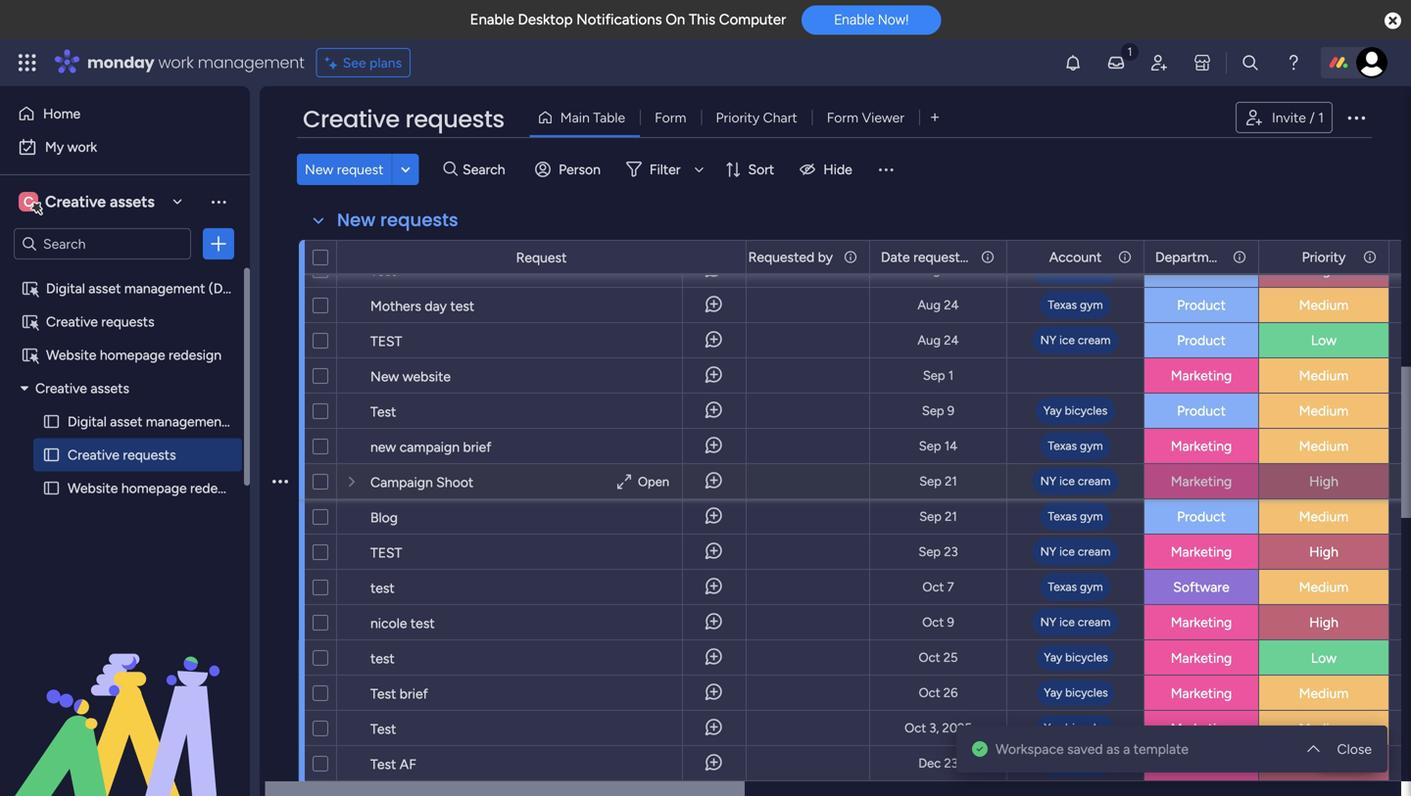 Task type: describe. For each thing, give the bounding box(es) containing it.
workspace saved as a template
[[996, 741, 1189, 758]]

1 vertical spatial test
[[370, 580, 395, 597]]

low
[[1311, 332, 1337, 349]]

4 ny from the top
[[1040, 545, 1057, 559]]

3 texas from the top
[[1048, 510, 1077, 524]]

campaign shoot
[[370, 474, 474, 491]]

creative inside workspace selection element
[[45, 193, 106, 211]]

sort button
[[717, 154, 786, 185]]

3 product from the top
[[1177, 332, 1226, 349]]

filter
[[650, 161, 681, 178]]

oct 7
[[922, 580, 954, 595]]

add view image
[[931, 110, 939, 125]]

2 medium from the top
[[1299, 367, 1349, 384]]

open
[[638, 474, 669, 490]]

menu image
[[876, 160, 895, 179]]

notifications
[[576, 11, 662, 28]]

3 ny from the top
[[1040, 474, 1057, 488]]

4 gym from the top
[[1080, 580, 1103, 594]]

Priority field
[[1297, 246, 1351, 268]]

mothers day test
[[370, 298, 474, 315]]

creative inside field
[[303, 103, 400, 136]]

workspace
[[996, 741, 1064, 758]]

4 high from the top
[[1309, 614, 1338, 631]]

0 vertical spatial digital
[[46, 280, 85, 297]]

column information image for account
[[1117, 249, 1133, 265]]

select product image
[[18, 53, 37, 73]]

close
[[1337, 741, 1372, 758]]

aug for ny ice cream
[[918, 333, 941, 348]]

Creative requests field
[[298, 103, 509, 136]]

request
[[337, 161, 384, 178]]

brief
[[463, 439, 491, 456]]

work for my
[[67, 139, 97, 155]]

4 texas gym from the top
[[1048, 580, 1103, 594]]

saved
[[1067, 741, 1103, 758]]

3 gym from the top
[[1080, 510, 1103, 524]]

2 texas from the top
[[1048, 439, 1077, 453]]

Search field
[[458, 156, 517, 183]]

form viewer
[[827, 109, 904, 126]]

5 ice from the top
[[1059, 615, 1075, 630]]

department
[[1155, 249, 1229, 266]]

monday work management
[[87, 51, 304, 73]]

arrow down image
[[687, 158, 711, 181]]

search everything image
[[1241, 53, 1260, 73]]

14
[[944, 439, 958, 454]]

1 vertical spatial redesign
[[190, 480, 243, 497]]

c
[[23, 194, 33, 210]]

1 ice from the top
[[1059, 263, 1075, 277]]

desktop
[[518, 11, 573, 28]]

priority chart button
[[701, 102, 812, 133]]

sep 1
[[923, 368, 954, 384]]

4 ny ice cream from the top
[[1040, 545, 1111, 559]]

0 vertical spatial asset
[[88, 280, 121, 297]]

1 marketing from the top
[[1171, 367, 1232, 384]]

yay
[[1043, 404, 1062, 418]]

0 vertical spatial (dam)
[[209, 280, 248, 297]]

new request
[[305, 161, 384, 178]]

website
[[402, 368, 451, 385]]

enable now! button
[[802, 5, 941, 35]]

form for form viewer
[[827, 109, 858, 126]]

0 vertical spatial homepage
[[100, 347, 165, 364]]

3 cream from the top
[[1078, 474, 1111, 488]]

oct for oct 9
[[922, 615, 944, 631]]

oct for oct 7
[[922, 580, 944, 595]]

day
[[425, 298, 447, 315]]

column information image for department
[[1232, 249, 1247, 265]]

3 ny ice cream from the top
[[1040, 474, 1111, 488]]

2 sep 21 from the top
[[919, 509, 957, 525]]

5 cream from the top
[[1078, 615, 1111, 630]]

form viewer button
[[812, 102, 919, 133]]

now!
[[878, 12, 909, 28]]

dapulse close image
[[1385, 11, 1401, 31]]

New requests field
[[332, 208, 463, 233]]

2 ny ice cream from the top
[[1040, 333, 1111, 347]]

Department field
[[1150, 246, 1229, 268]]

requested
[[913, 249, 976, 266]]

john smith image
[[1356, 47, 1388, 78]]

invite
[[1272, 109, 1306, 126]]

sep down sep 14
[[919, 474, 942, 489]]

sep 14
[[919, 439, 958, 454]]

invite members image
[[1149, 53, 1169, 73]]

0 vertical spatial website
[[46, 347, 96, 364]]

help image
[[1284, 53, 1303, 73]]

1 product from the top
[[1177, 262, 1226, 278]]

campaign
[[370, 474, 433, 491]]

3 texas gym from the top
[[1048, 510, 1103, 524]]

creative requests for creative requests's public board under template workspace icon
[[46, 314, 154, 330]]

sep up sep 9
[[923, 368, 945, 384]]

1 horizontal spatial options image
[[1344, 106, 1368, 129]]

1 texas gym from the top
[[1048, 298, 1103, 312]]

on
[[666, 11, 685, 28]]

2 cream from the top
[[1078, 333, 1111, 347]]

public board under template workspace image for digital asset management (dam)
[[21, 279, 39, 298]]

new for new website
[[370, 368, 399, 385]]

3 high from the top
[[1309, 544, 1338, 561]]

public board image for website homepage redesign
[[42, 479, 61, 498]]

sep 23
[[919, 544, 958, 560]]

new campaign brief
[[370, 439, 491, 456]]

sep left 23 on the right
[[919, 544, 941, 560]]

1 texas from the top
[[1048, 298, 1077, 312]]

home link
[[12, 98, 238, 129]]

monday
[[87, 51, 154, 73]]

enable for enable desktop notifications on this computer
[[470, 11, 514, 28]]

7
[[947, 580, 954, 595]]

4 marketing from the top
[[1171, 544, 1232, 561]]

23
[[944, 544, 958, 560]]

1 vertical spatial digital
[[68, 414, 107, 430]]

Search in workspace field
[[41, 233, 164, 255]]

v2 search image
[[443, 159, 458, 181]]

see
[[343, 54, 366, 71]]

1 ny from the top
[[1040, 263, 1057, 277]]

assets inside workspace selection element
[[110, 193, 155, 211]]

form button
[[640, 102, 701, 133]]

assets inside list box
[[90, 380, 129, 397]]

date
[[881, 249, 910, 266]]

as
[[1106, 741, 1120, 758]]

my
[[45, 139, 64, 155]]

1 vertical spatial asset
[[110, 414, 142, 430]]

lottie animation element
[[0, 599, 250, 797]]

2 gym from the top
[[1080, 439, 1103, 453]]

by
[[818, 249, 833, 266]]

creative assets inside list box
[[35, 380, 129, 397]]

a
[[1123, 741, 1130, 758]]

sort
[[748, 161, 774, 178]]

oct 9
[[922, 615, 954, 631]]

request
[[516, 249, 567, 266]]

main table button
[[530, 102, 640, 133]]

1 vertical spatial website homepage redesign
[[68, 480, 243, 497]]

/
[[1309, 109, 1315, 126]]

see plans
[[343, 54, 402, 71]]

4 ice from the top
[[1059, 545, 1075, 559]]

1 21 from the top
[[945, 474, 957, 489]]

my work
[[45, 139, 97, 155]]

home
[[43, 105, 81, 122]]

priority for priority
[[1302, 249, 1346, 266]]

5 marketing from the top
[[1171, 614, 1232, 631]]

main
[[560, 109, 590, 126]]

my work option
[[12, 131, 238, 163]]

public board image for creative requests
[[42, 446, 61, 464]]

enable now!
[[834, 12, 909, 28]]

monday marketplace image
[[1193, 53, 1212, 73]]

1 vertical spatial homepage
[[121, 480, 187, 497]]

hide button
[[792, 154, 864, 185]]

1 vertical spatial digital asset management (dam)
[[68, 414, 270, 430]]

invite / 1 button
[[1236, 102, 1333, 133]]

5 medium from the top
[[1299, 509, 1349, 525]]

2 marketing from the top
[[1171, 438, 1232, 455]]

work for monday
[[158, 51, 194, 73]]

workspace selection element
[[19, 190, 158, 216]]

Account field
[[1044, 246, 1107, 268]]

list box containing digital asset management (dam)
[[0, 268, 270, 770]]

1 vertical spatial (dam)
[[230, 414, 270, 430]]

my work link
[[12, 131, 238, 163]]

form for form
[[655, 109, 686, 126]]

1 vertical spatial management
[[124, 280, 205, 297]]

update feed image
[[1106, 53, 1126, 73]]

0 vertical spatial website homepage redesign
[[46, 347, 222, 364]]

3 ice from the top
[[1059, 474, 1075, 488]]

software
[[1173, 579, 1230, 596]]

1 cream from the top
[[1078, 263, 1111, 277]]

yay bicycles
[[1043, 404, 1108, 418]]



Task type: locate. For each thing, give the bounding box(es) containing it.
0 vertical spatial priority
[[716, 109, 760, 126]]

priority
[[716, 109, 760, 126], [1302, 249, 1346, 266]]

0 vertical spatial new
[[305, 161, 333, 178]]

product
[[1177, 262, 1226, 278], [1177, 297, 1226, 314], [1177, 332, 1226, 349], [1177, 403, 1226, 419], [1177, 509, 1226, 525]]

account
[[1049, 249, 1102, 266]]

campaign
[[400, 439, 460, 456]]

2 test from the top
[[370, 404, 396, 420]]

Date requested field
[[876, 246, 976, 268]]

1 horizontal spatial 1
[[1318, 109, 1324, 126]]

test for product
[[370, 333, 402, 350]]

2 vertical spatial public board image
[[42, 479, 61, 498]]

0 horizontal spatial work
[[67, 139, 97, 155]]

1 vertical spatial 21
[[945, 509, 957, 525]]

website homepage redesign
[[46, 347, 222, 364], [68, 480, 243, 497]]

2 aug from the top
[[918, 297, 941, 313]]

0 vertical spatial redesign
[[169, 347, 222, 364]]

1 horizontal spatial test
[[410, 615, 435, 632]]

column information image
[[843, 249, 858, 265], [1117, 249, 1133, 265], [1362, 249, 1378, 265]]

0 vertical spatial management
[[198, 51, 304, 73]]

20
[[944, 262, 959, 278]]

creative requests inside creative requests field
[[303, 103, 504, 136]]

0 vertical spatial aug
[[917, 262, 941, 278]]

list box
[[0, 268, 270, 770]]

21 up 23 on the right
[[945, 509, 957, 525]]

help
[[1328, 747, 1363, 767]]

1 up sep 9
[[948, 368, 954, 384]]

9 for oct 9
[[947, 615, 954, 631]]

2 ny from the top
[[1040, 333, 1057, 347]]

1 horizontal spatial enable
[[834, 12, 875, 28]]

home option
[[12, 98, 238, 129]]

ice
[[1059, 263, 1075, 277], [1059, 333, 1075, 347], [1059, 474, 1075, 488], [1059, 545, 1075, 559], [1059, 615, 1075, 630]]

1 column information image from the left
[[980, 249, 996, 265]]

new requests
[[337, 208, 458, 233]]

1 vertical spatial 24
[[944, 333, 959, 348]]

creative assets up search in workspace field
[[45, 193, 155, 211]]

3 medium from the top
[[1299, 403, 1349, 419]]

0 vertical spatial 1
[[1318, 109, 1324, 126]]

2 vertical spatial test
[[410, 615, 435, 632]]

enable left desktop
[[470, 11, 514, 28]]

0 vertical spatial 24
[[944, 297, 959, 313]]

1 vertical spatial website
[[68, 480, 118, 497]]

person
[[559, 161, 601, 178]]

viewer
[[862, 109, 904, 126]]

option
[[0, 271, 250, 275]]

new left request
[[305, 161, 333, 178]]

2 vertical spatial new
[[370, 368, 399, 385]]

enable inside button
[[834, 12, 875, 28]]

test right day at the top left of page
[[450, 298, 474, 315]]

2 column information image from the left
[[1117, 249, 1133, 265]]

2 vertical spatial management
[[146, 414, 227, 430]]

chart
[[763, 109, 797, 126]]

1 vertical spatial creative assets
[[35, 380, 129, 397]]

angle down image
[[401, 162, 410, 177]]

2 vertical spatial aug
[[918, 333, 941, 348]]

aug for product
[[918, 297, 941, 313]]

2 enable from the left
[[834, 12, 875, 28]]

24
[[944, 297, 959, 313], [944, 333, 959, 348]]

4 texas from the top
[[1048, 580, 1077, 594]]

1 vertical spatial options image
[[272, 457, 288, 506]]

public board image
[[42, 413, 61, 431], [42, 446, 61, 464], [42, 479, 61, 498]]

2 product from the top
[[1177, 297, 1226, 314]]

2 24 from the top
[[944, 333, 959, 348]]

1 enable from the left
[[470, 11, 514, 28]]

aug
[[917, 262, 941, 278], [918, 297, 941, 313], [918, 333, 941, 348]]

0 horizontal spatial column information image
[[980, 249, 996, 265]]

new request button
[[297, 154, 391, 185]]

21 down 14
[[945, 474, 957, 489]]

0 vertical spatial public board under template workspace image
[[21, 279, 39, 298]]

aug 24 down aug 20 at the top of the page
[[918, 297, 959, 313]]

options image
[[209, 234, 228, 254]]

test right the nicole
[[410, 615, 435, 632]]

sep 21
[[919, 474, 957, 489], [919, 509, 957, 525]]

0 vertical spatial public board image
[[42, 413, 61, 431]]

new for new request
[[305, 161, 333, 178]]

0 horizontal spatial priority
[[716, 109, 760, 126]]

test for medium
[[370, 404, 396, 420]]

1 gym from the top
[[1080, 298, 1103, 312]]

date requested
[[881, 249, 976, 266]]

marketing
[[1171, 367, 1232, 384], [1171, 438, 1232, 455], [1171, 473, 1232, 490], [1171, 544, 1232, 561], [1171, 614, 1232, 631]]

column information image
[[980, 249, 996, 265], [1232, 249, 1247, 265]]

template
[[1134, 741, 1189, 758]]

workspace image
[[19, 191, 38, 213]]

aug left 20
[[917, 262, 941, 278]]

1 test from the top
[[370, 263, 396, 279]]

hide
[[823, 161, 852, 178]]

work
[[158, 51, 194, 73], [67, 139, 97, 155]]

priority inside field
[[1302, 249, 1346, 266]]

0 vertical spatial work
[[158, 51, 194, 73]]

0 vertical spatial 21
[[945, 474, 957, 489]]

2 texas gym from the top
[[1048, 439, 1103, 453]]

main table
[[560, 109, 625, 126]]

1 image
[[1121, 40, 1139, 62]]

0 vertical spatial aug 24
[[918, 297, 959, 313]]

new
[[305, 161, 333, 178], [337, 208, 376, 233], [370, 368, 399, 385]]

9 down 7
[[947, 615, 954, 631]]

aug 24 up the sep 1
[[918, 333, 959, 348]]

24 up the sep 1
[[944, 333, 959, 348]]

1 right /
[[1318, 109, 1324, 126]]

enable desktop notifications on this computer
[[470, 11, 786, 28]]

0 vertical spatial sep 21
[[919, 474, 957, 489]]

2 horizontal spatial column information image
[[1362, 249, 1378, 265]]

5 ny from the top
[[1040, 615, 1057, 630]]

creative assets
[[45, 193, 155, 211], [35, 380, 129, 397]]

1 public board under template workspace image from the top
[[21, 279, 39, 298]]

work right monday
[[158, 51, 194, 73]]

1 horizontal spatial column information image
[[1117, 249, 1133, 265]]

1 form from the left
[[655, 109, 686, 126]]

priority chart
[[716, 109, 797, 126]]

9 for sep 9
[[947, 403, 955, 419]]

public board under template workspace image for creative requests
[[21, 313, 39, 331]]

blog
[[370, 510, 398, 526]]

column information image for requested by
[[843, 249, 858, 265]]

0 vertical spatial test
[[370, 333, 402, 350]]

1 vertical spatial priority
[[1302, 249, 1346, 266]]

9
[[947, 403, 955, 419], [947, 615, 954, 631]]

column information image right by
[[843, 249, 858, 265]]

creative requests for public board image for creative requests
[[68, 447, 176, 463]]

lottie animation image
[[0, 599, 250, 797]]

1 vertical spatial aug
[[918, 297, 941, 313]]

0 horizontal spatial column information image
[[843, 249, 858, 265]]

(dam)
[[209, 280, 248, 297], [230, 414, 270, 430]]

enable for enable now!
[[834, 12, 875, 28]]

creative requests
[[303, 103, 504, 136], [46, 314, 154, 330], [68, 447, 176, 463]]

1 high from the top
[[1309, 262, 1338, 278]]

2 horizontal spatial test
[[450, 298, 474, 315]]

1 9 from the top
[[947, 403, 955, 419]]

1
[[1318, 109, 1324, 126], [948, 368, 954, 384]]

cream
[[1078, 263, 1111, 277], [1078, 333, 1111, 347], [1078, 474, 1111, 488], [1078, 545, 1111, 559], [1078, 615, 1111, 630]]

bicycles
[[1065, 404, 1108, 418]]

new down request
[[337, 208, 376, 233]]

public board under template workspace image
[[21, 279, 39, 298], [21, 313, 39, 331]]

2 aug 24 from the top
[[918, 333, 959, 348]]

3 aug from the top
[[918, 333, 941, 348]]

test
[[370, 263, 396, 279], [370, 404, 396, 420]]

test for marketing
[[370, 545, 402, 561]]

open button
[[611, 470, 674, 494]]

aug up the sep 1
[[918, 333, 941, 348]]

sep up sep 14
[[922, 403, 944, 419]]

1 horizontal spatial column information image
[[1232, 249, 1247, 265]]

5 ny ice cream from the top
[[1040, 615, 1111, 630]]

redesign
[[169, 347, 222, 364], [190, 480, 243, 497]]

test
[[450, 298, 474, 315], [370, 580, 395, 597], [410, 615, 435, 632]]

digital asset management (dam)
[[46, 280, 248, 297], [68, 414, 270, 430]]

oct down oct 7
[[922, 615, 944, 631]]

form inside button
[[655, 109, 686, 126]]

aug 24 for ny ice cream
[[918, 333, 959, 348]]

1 ny ice cream from the top
[[1040, 263, 1111, 277]]

4 cream from the top
[[1078, 545, 1111, 559]]

1 aug from the top
[[917, 262, 941, 278]]

1 vertical spatial new
[[337, 208, 376, 233]]

1 public board image from the top
[[42, 413, 61, 431]]

1 vertical spatial public board image
[[42, 446, 61, 464]]

9 up 14
[[947, 403, 955, 419]]

v2 ellipsis image
[[272, 775, 288, 797]]

work inside option
[[67, 139, 97, 155]]

assets right caret down image
[[90, 380, 129, 397]]

1 vertical spatial assets
[[90, 380, 129, 397]]

table
[[593, 109, 625, 126]]

notifications image
[[1063, 53, 1083, 73]]

1 vertical spatial 9
[[947, 615, 954, 631]]

test up mothers
[[370, 263, 396, 279]]

new left website
[[370, 368, 399, 385]]

caret down image
[[21, 382, 28, 395]]

3 column information image from the left
[[1362, 249, 1378, 265]]

test down blog
[[370, 545, 402, 561]]

sep 21 up sep 23
[[919, 509, 957, 525]]

2 9 from the top
[[947, 615, 954, 631]]

4 medium from the top
[[1299, 438, 1349, 455]]

0 horizontal spatial enable
[[470, 11, 514, 28]]

0 vertical spatial 9
[[947, 403, 955, 419]]

1 vertical spatial test
[[370, 404, 396, 420]]

aug 20
[[917, 262, 959, 278]]

3 public board image from the top
[[42, 479, 61, 498]]

work right "my"
[[67, 139, 97, 155]]

test up the nicole
[[370, 580, 395, 597]]

1 vertical spatial test
[[370, 545, 402, 561]]

nicole test
[[370, 615, 435, 632]]

0 vertical spatial assets
[[110, 193, 155, 211]]

requested
[[748, 249, 814, 266]]

1 horizontal spatial priority
[[1302, 249, 1346, 266]]

help button
[[1311, 741, 1380, 773]]

plans
[[369, 54, 402, 71]]

column information image right priority field at the top right of page
[[1362, 249, 1378, 265]]

3 marketing from the top
[[1171, 473, 1232, 490]]

1 medium from the top
[[1299, 297, 1349, 314]]

5 product from the top
[[1177, 509, 1226, 525]]

shoot
[[436, 474, 474, 491]]

1 vertical spatial public board under template workspace image
[[21, 313, 39, 331]]

new website
[[370, 368, 451, 385]]

oct left 7
[[922, 580, 944, 595]]

2 oct from the top
[[922, 615, 944, 631]]

1 24 from the top
[[944, 297, 959, 313]]

2 ice from the top
[[1059, 333, 1075, 347]]

0 horizontal spatial 1
[[948, 368, 954, 384]]

1 column information image from the left
[[843, 249, 858, 265]]

public board under template workspace image
[[21, 346, 39, 365]]

24 for product
[[944, 297, 959, 313]]

digital
[[46, 280, 85, 297], [68, 414, 107, 430]]

priority for priority chart
[[716, 109, 760, 126]]

2 21 from the top
[[945, 509, 957, 525]]

new inside button
[[305, 161, 333, 178]]

0 vertical spatial test
[[450, 298, 474, 315]]

column information image right 20
[[980, 249, 996, 265]]

form left viewer
[[827, 109, 858, 126]]

1 inside button
[[1318, 109, 1324, 126]]

column information image right department
[[1232, 249, 1247, 265]]

enable
[[470, 11, 514, 28], [834, 12, 875, 28]]

ny ice cream
[[1040, 263, 1111, 277], [1040, 333, 1111, 347], [1040, 474, 1111, 488], [1040, 545, 1111, 559], [1040, 615, 1111, 630]]

sep left 14
[[919, 439, 941, 454]]

0 vertical spatial digital asset management (dam)
[[46, 280, 248, 297]]

form up filter
[[655, 109, 686, 126]]

0 vertical spatial creative assets
[[45, 193, 155, 211]]

2 form from the left
[[827, 109, 858, 126]]

1 vertical spatial sep 21
[[919, 509, 957, 525]]

4 product from the top
[[1177, 403, 1226, 419]]

1 horizontal spatial form
[[827, 109, 858, 126]]

sep 9
[[922, 403, 955, 419]]

new inside field
[[337, 208, 376, 233]]

form inside 'button'
[[827, 109, 858, 126]]

1 aug 24 from the top
[[918, 297, 959, 313]]

24 down 20
[[944, 297, 959, 313]]

1 vertical spatial 1
[[948, 368, 954, 384]]

priority left chart
[[716, 109, 760, 126]]

invite / 1
[[1272, 109, 1324, 126]]

column information image for priority
[[1362, 249, 1378, 265]]

column information image for date requested
[[980, 249, 996, 265]]

0 vertical spatial test
[[370, 263, 396, 279]]

mothers
[[370, 298, 421, 315]]

filter button
[[618, 154, 711, 185]]

public board image for digital asset management (dam)
[[42, 413, 61, 431]]

2 vertical spatial creative requests
[[68, 447, 176, 463]]

0 vertical spatial creative requests
[[303, 103, 504, 136]]

1 horizontal spatial work
[[158, 51, 194, 73]]

1 test from the top
[[370, 333, 402, 350]]

assets up search in workspace field
[[110, 193, 155, 211]]

24 for ny ice cream
[[944, 333, 959, 348]]

column information image right account field
[[1117, 249, 1133, 265]]

requests
[[405, 103, 504, 136], [380, 208, 458, 233], [101, 314, 154, 330], [123, 447, 176, 463]]

ny
[[1040, 263, 1057, 277], [1040, 333, 1057, 347], [1040, 474, 1057, 488], [1040, 545, 1057, 559], [1040, 615, 1057, 630]]

1 oct from the top
[[922, 580, 944, 595]]

test down mothers
[[370, 333, 402, 350]]

2 public board image from the top
[[42, 446, 61, 464]]

high
[[1309, 262, 1338, 278], [1309, 473, 1338, 490], [1309, 544, 1338, 561], [1309, 614, 1338, 631]]

2 public board under template workspace image from the top
[[21, 313, 39, 331]]

close button
[[1329, 734, 1380, 765]]

test up new
[[370, 404, 396, 420]]

this
[[689, 11, 715, 28]]

homepage
[[100, 347, 165, 364], [121, 480, 187, 497]]

0 horizontal spatial options image
[[272, 457, 288, 506]]

0 horizontal spatial test
[[370, 580, 395, 597]]

0 vertical spatial options image
[[1344, 106, 1368, 129]]

2 test from the top
[[370, 545, 402, 561]]

new
[[370, 439, 396, 456]]

aug 24
[[918, 297, 959, 313], [918, 333, 959, 348]]

sep up sep 23
[[919, 509, 942, 525]]

creative
[[303, 103, 400, 136], [45, 193, 106, 211], [46, 314, 98, 330], [35, 380, 87, 397], [68, 447, 119, 463]]

2 high from the top
[[1309, 473, 1338, 490]]

Requested by field
[[743, 246, 838, 268]]

priority up low
[[1302, 249, 1346, 266]]

nicole
[[370, 615, 407, 632]]

workspace options image
[[209, 192, 228, 211]]

1 vertical spatial work
[[67, 139, 97, 155]]

options image
[[1344, 106, 1368, 129], [272, 457, 288, 506]]

creative assets inside workspace selection element
[[45, 193, 155, 211]]

6 medium from the top
[[1299, 579, 1349, 596]]

1 sep 21 from the top
[[919, 474, 957, 489]]

aug down aug 20 at the top of the page
[[918, 297, 941, 313]]

aug 24 for product
[[918, 297, 959, 313]]

enable left now!
[[834, 12, 875, 28]]

1 vertical spatial aug 24
[[918, 333, 959, 348]]

1 vertical spatial oct
[[922, 615, 944, 631]]

priority inside button
[[716, 109, 760, 126]]

requested by
[[748, 249, 833, 266]]

texas
[[1048, 298, 1077, 312], [1048, 439, 1077, 453], [1048, 510, 1077, 524], [1048, 580, 1077, 594]]

person button
[[527, 154, 612, 185]]

see plans button
[[316, 48, 411, 77]]

0 horizontal spatial form
[[655, 109, 686, 126]]

computer
[[719, 11, 786, 28]]

0 vertical spatial oct
[[922, 580, 944, 595]]

2 column information image from the left
[[1232, 249, 1247, 265]]

1 vertical spatial creative requests
[[46, 314, 154, 330]]

creative assets right caret down image
[[35, 380, 129, 397]]

test for ny ice cream
[[370, 263, 396, 279]]

sep 21 down sep 14
[[919, 474, 957, 489]]

new for new requests
[[337, 208, 376, 233]]



Task type: vqa. For each thing, say whether or not it's contained in the screenshot.
the right 4.9
no



